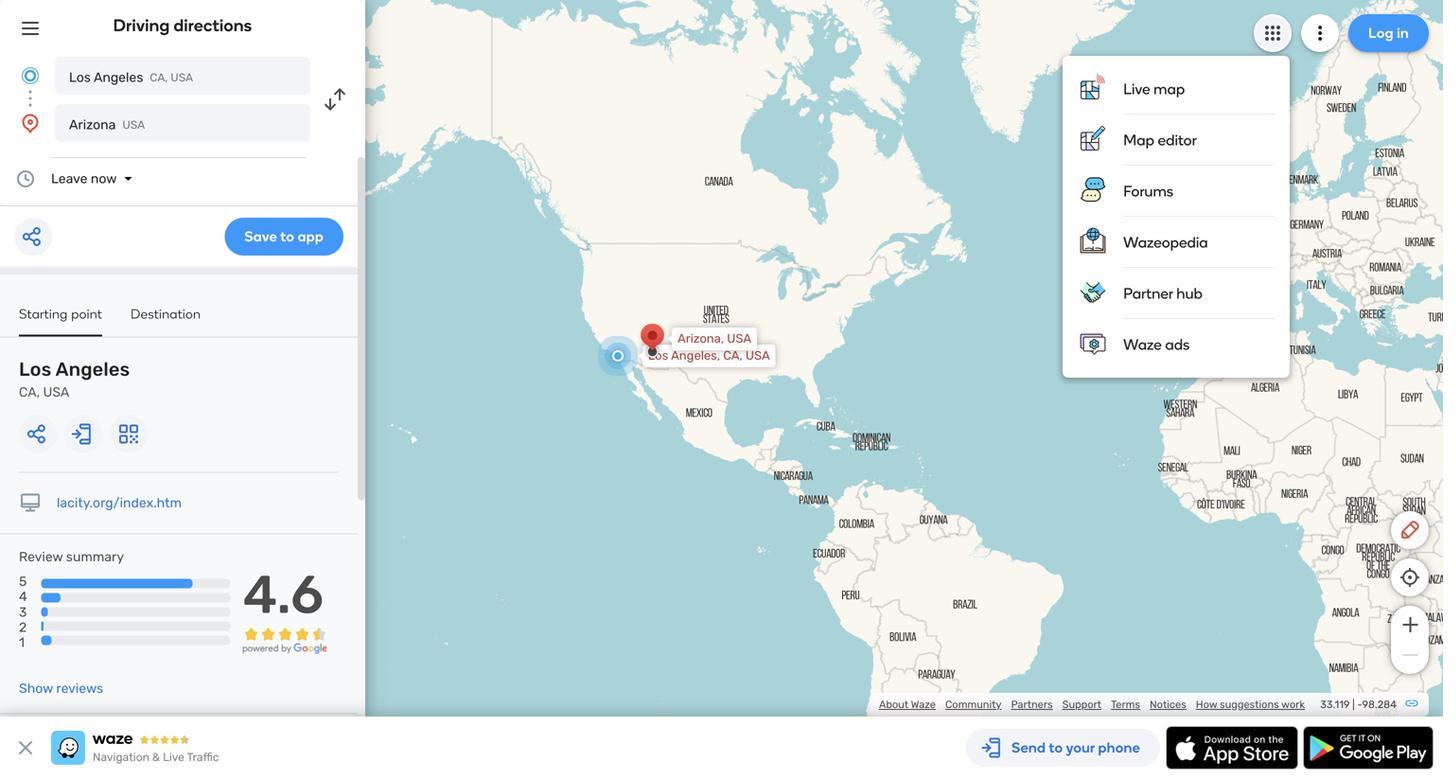 Task type: vqa. For each thing, say whether or not it's contained in the screenshot.
at within 17 min Arrive at 1:54 PM
no



Task type: locate. For each thing, give the bounding box(es) containing it.
usa up los angeles, ca, usa at the top of the page
[[727, 331, 752, 346]]

0 horizontal spatial los
[[19, 358, 51, 381]]

how
[[1197, 698, 1218, 711]]

ca, down driving
[[150, 71, 168, 84]]

community
[[946, 698, 1002, 711]]

location image
[[19, 112, 42, 134]]

directions
[[174, 15, 252, 36]]

about
[[880, 698, 909, 711]]

live
[[163, 751, 185, 764]]

0 horizontal spatial ca,
[[19, 384, 40, 400]]

ca, down starting point button
[[19, 384, 40, 400]]

point
[[71, 306, 102, 322]]

angeles,
[[671, 348, 721, 363]]

los angeles ca, usa
[[69, 70, 193, 85], [19, 358, 130, 400]]

community link
[[946, 698, 1002, 711]]

los
[[69, 70, 91, 85], [649, 348, 669, 363], [19, 358, 51, 381]]

4
[[19, 589, 27, 605]]

angeles up arizona usa in the left top of the page
[[94, 70, 143, 85]]

zoom in image
[[1399, 614, 1423, 636]]

-
[[1358, 698, 1363, 711]]

destination
[[131, 306, 201, 322]]

los angeles ca, usa down driving
[[69, 70, 193, 85]]

usa right the arizona
[[122, 118, 145, 132]]

los up the arizona
[[69, 70, 91, 85]]

link image
[[1405, 696, 1420, 711]]

angeles down point
[[55, 358, 130, 381]]

arizona, usa
[[678, 331, 752, 346]]

usa down arizona, usa
[[746, 348, 770, 363]]

traffic
[[187, 751, 219, 764]]

lacity.org/index.htm
[[57, 495, 182, 511]]

angeles
[[94, 70, 143, 85], [55, 358, 130, 381]]

usa down driving directions
[[171, 71, 193, 84]]

5
[[19, 574, 27, 589]]

arizona,
[[678, 331, 724, 346]]

33.119
[[1321, 698, 1351, 711]]

support link
[[1063, 698, 1102, 711]]

arizona usa
[[69, 117, 145, 133]]

2 horizontal spatial ca,
[[724, 348, 743, 363]]

0 vertical spatial los angeles ca, usa
[[69, 70, 193, 85]]

starting point button
[[19, 306, 102, 337]]

suggestions
[[1220, 698, 1280, 711]]

review summary
[[19, 549, 124, 565]]

los angeles ca, usa down starting point button
[[19, 358, 130, 400]]

arizona
[[69, 117, 116, 133]]

3
[[19, 604, 27, 620]]

destination button
[[131, 306, 201, 335]]

ca,
[[150, 71, 168, 84], [724, 348, 743, 363], [19, 384, 40, 400]]

navigation & live traffic
[[93, 751, 219, 764]]

terms
[[1112, 698, 1141, 711]]

support
[[1063, 698, 1102, 711]]

show
[[19, 681, 53, 696]]

show reviews
[[19, 681, 103, 696]]

usa
[[171, 71, 193, 84], [122, 118, 145, 132], [727, 331, 752, 346], [746, 348, 770, 363], [43, 384, 69, 400]]

los down starting point button
[[19, 358, 51, 381]]

ca, down arizona, usa
[[724, 348, 743, 363]]

how suggestions work link
[[1197, 698, 1306, 711]]

summary
[[66, 549, 124, 565]]

1
[[19, 635, 25, 650]]

1 vertical spatial angeles
[[55, 358, 130, 381]]

los left angeles, on the left top of page
[[649, 348, 669, 363]]

1 vertical spatial ca,
[[724, 348, 743, 363]]

&
[[152, 751, 160, 764]]

starting point
[[19, 306, 102, 322]]

1 horizontal spatial ca,
[[150, 71, 168, 84]]



Task type: describe. For each thing, give the bounding box(es) containing it.
leave
[[51, 171, 88, 187]]

current location image
[[19, 64, 42, 87]]

clock image
[[14, 168, 37, 190]]

x image
[[14, 737, 37, 759]]

reviews
[[56, 681, 103, 696]]

partners link
[[1012, 698, 1053, 711]]

starting
[[19, 306, 68, 322]]

2 horizontal spatial los
[[649, 348, 669, 363]]

2 vertical spatial ca,
[[19, 384, 40, 400]]

usa down starting point button
[[43, 384, 69, 400]]

notices link
[[1150, 698, 1187, 711]]

5 4 3 2 1
[[19, 574, 27, 650]]

|
[[1353, 698, 1356, 711]]

partners
[[1012, 698, 1053, 711]]

review
[[19, 549, 63, 565]]

0 vertical spatial angeles
[[94, 70, 143, 85]]

los angeles, ca, usa
[[649, 348, 770, 363]]

leave now
[[51, 171, 117, 187]]

zoom out image
[[1399, 644, 1423, 667]]

2
[[19, 620, 27, 635]]

pencil image
[[1399, 519, 1422, 542]]

waze
[[911, 698, 936, 711]]

4.6
[[243, 563, 324, 626]]

1 horizontal spatial los
[[69, 70, 91, 85]]

notices
[[1150, 698, 1187, 711]]

0 vertical spatial ca,
[[150, 71, 168, 84]]

98.284
[[1363, 698, 1398, 711]]

navigation
[[93, 751, 149, 764]]

computer image
[[19, 492, 42, 515]]

usa inside arizona usa
[[122, 118, 145, 132]]

work
[[1282, 698, 1306, 711]]

driving
[[113, 15, 170, 36]]

about waze community partners support terms notices how suggestions work
[[880, 698, 1306, 711]]

about waze link
[[880, 698, 936, 711]]

33.119 | -98.284
[[1321, 698, 1398, 711]]

now
[[91, 171, 117, 187]]

lacity.org/index.htm link
[[57, 495, 182, 511]]

terms link
[[1112, 698, 1141, 711]]

driving directions
[[113, 15, 252, 36]]

1 vertical spatial los angeles ca, usa
[[19, 358, 130, 400]]

los inside los angeles ca, usa
[[19, 358, 51, 381]]



